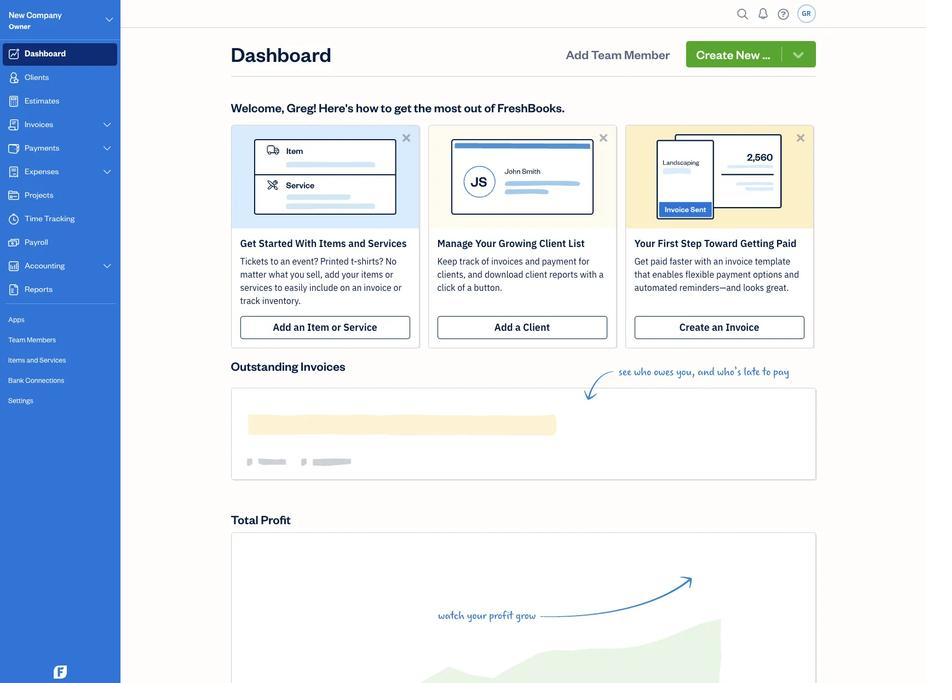 Task type: locate. For each thing, give the bounding box(es) containing it.
projects link
[[3, 185, 117, 207]]

1 vertical spatial track
[[240, 295, 260, 306]]

payment
[[542, 256, 577, 267], [717, 269, 752, 280]]

your up invoices
[[476, 237, 497, 250]]

payment inside get paid faster with an invoice template that enables flexible payment options and automated reminders—and looks great.
[[717, 269, 752, 280]]

0 vertical spatial a
[[600, 269, 604, 280]]

freshbooks image
[[52, 666, 69, 679]]

invoice inside get paid faster with an invoice template that enables flexible payment options and automated reminders—and looks great.
[[726, 256, 754, 267]]

new inside dropdown button
[[737, 47, 761, 62]]

1 horizontal spatial dashboard
[[231, 41, 332, 67]]

1 vertical spatial create
[[680, 321, 710, 334]]

new
[[9, 10, 25, 20], [737, 47, 761, 62]]

invoice
[[726, 321, 760, 334]]

0 vertical spatial invoices
[[25, 119, 53, 129]]

1 vertical spatial team
[[8, 335, 26, 344]]

2 chevron large down image from the top
[[102, 168, 112, 177]]

of left invoices
[[482, 256, 490, 267]]

1 vertical spatial with
[[581, 269, 598, 280]]

add for add team member
[[566, 47, 589, 62]]

with
[[295, 237, 317, 250]]

download
[[485, 269, 524, 280]]

0 horizontal spatial dismiss image
[[400, 132, 413, 144]]

estimates link
[[3, 90, 117, 113]]

add inside button
[[566, 47, 589, 62]]

payment image
[[7, 143, 20, 154]]

1 horizontal spatial your
[[635, 237, 656, 250]]

team left member
[[592, 47, 622, 62]]

1 vertical spatial chevron large down image
[[102, 144, 112, 153]]

owes
[[655, 366, 674, 379]]

add team member button
[[556, 41, 681, 67]]

total profit
[[231, 512, 291, 527]]

0 vertical spatial track
[[460, 256, 480, 267]]

invoices
[[25, 119, 53, 129], [301, 359, 346, 374]]

track down the services
[[240, 295, 260, 306]]

0 vertical spatial services
[[368, 237, 407, 250]]

dismiss image
[[400, 132, 413, 144], [598, 132, 610, 144]]

0 horizontal spatial track
[[240, 295, 260, 306]]

0 vertical spatial chevron large down image
[[102, 121, 112, 129]]

new company owner
[[9, 10, 62, 31]]

list
[[569, 237, 585, 250]]

0 vertical spatial get
[[240, 237, 257, 250]]

a right reports
[[600, 269, 604, 280]]

sell,
[[307, 269, 323, 280]]

1 horizontal spatial track
[[460, 256, 480, 267]]

0 vertical spatial new
[[9, 10, 25, 20]]

a
[[600, 269, 604, 280], [468, 282, 472, 293], [516, 321, 521, 334]]

chevron large down image
[[104, 13, 115, 26], [102, 144, 112, 153]]

1 vertical spatial new
[[737, 47, 761, 62]]

accounting
[[25, 260, 65, 271]]

1 vertical spatial your
[[467, 610, 487, 623]]

or
[[386, 269, 394, 280], [394, 282, 402, 293], [332, 321, 341, 334]]

0 horizontal spatial add
[[273, 321, 292, 334]]

to
[[381, 100, 392, 115], [271, 256, 279, 267], [275, 282, 283, 293], [763, 366, 771, 379]]

1 your from the left
[[476, 237, 497, 250]]

here's
[[319, 100, 354, 115]]

an left item
[[294, 321, 305, 334]]

easily
[[285, 282, 307, 293]]

1 horizontal spatial get
[[635, 256, 649, 267]]

automated
[[635, 282, 678, 293]]

gr
[[803, 9, 812, 18]]

chevron large down image for invoices
[[102, 121, 112, 129]]

tickets
[[240, 256, 269, 267]]

new up the owner
[[9, 10, 25, 20]]

connections
[[25, 376, 64, 385]]

invoice down items
[[364, 282, 392, 293]]

client
[[526, 269, 548, 280]]

to left the get
[[381, 100, 392, 115]]

2 vertical spatial a
[[516, 321, 521, 334]]

1 vertical spatial services
[[40, 356, 66, 365]]

1 chevron large down image from the top
[[102, 121, 112, 129]]

track right keep
[[460, 256, 480, 267]]

0 vertical spatial items
[[319, 237, 346, 250]]

payment up reports
[[542, 256, 577, 267]]

0 horizontal spatial services
[[40, 356, 66, 365]]

add an item or service
[[273, 321, 378, 334]]

2 horizontal spatial a
[[600, 269, 604, 280]]

get for get started with items and services
[[240, 237, 257, 250]]

track
[[460, 256, 480, 267], [240, 295, 260, 306]]

1 horizontal spatial invoice
[[726, 256, 754, 267]]

invoices down add an item or service link on the left of the page
[[301, 359, 346, 374]]

2 vertical spatial or
[[332, 321, 341, 334]]

invoice down toward
[[726, 256, 754, 267]]

client left list
[[540, 237, 567, 250]]

manage
[[438, 237, 473, 250]]

bank connections link
[[3, 371, 117, 390]]

add an item or service link
[[240, 316, 410, 339]]

1 vertical spatial get
[[635, 256, 649, 267]]

0 vertical spatial with
[[695, 256, 712, 267]]

create an invoice link
[[635, 316, 805, 339]]

welcome, greg! here's how to get the most out of freshbooks.
[[231, 100, 565, 115]]

track inside keep track of invoices and payment for clients, and download client reports with a click of a button.
[[460, 256, 480, 267]]

chevron large down image down 'estimates' link
[[102, 121, 112, 129]]

bank
[[8, 376, 24, 385]]

get up that
[[635, 256, 649, 267]]

create down reminders—and
[[680, 321, 710, 334]]

new inside new company owner
[[9, 10, 25, 20]]

1 horizontal spatial dismiss image
[[598, 132, 610, 144]]

company
[[26, 10, 62, 20]]

team down apps
[[8, 335, 26, 344]]

chevron large down image for accounting
[[102, 262, 112, 271]]

dashboard
[[231, 41, 332, 67], [25, 48, 66, 59]]

create
[[697, 47, 734, 62], [680, 321, 710, 334]]

main element
[[0, 0, 148, 684]]

your
[[342, 269, 359, 280], [467, 610, 487, 623]]

chevron large down image down payments link at the left of page
[[102, 168, 112, 177]]

0 vertical spatial your
[[342, 269, 359, 280]]

1 vertical spatial invoices
[[301, 359, 346, 374]]

0 horizontal spatial with
[[581, 269, 598, 280]]

1 vertical spatial chevron large down image
[[102, 168, 112, 177]]

notifications image
[[755, 3, 773, 25]]

button.
[[474, 282, 503, 293]]

1 horizontal spatial a
[[516, 321, 521, 334]]

with up flexible
[[695, 256, 712, 267]]

2 horizontal spatial add
[[566, 47, 589, 62]]

get inside get paid faster with an invoice template that enables flexible payment options and automated reminders—and looks great.
[[635, 256, 649, 267]]

create inside dropdown button
[[697, 47, 734, 62]]

of right out
[[485, 100, 495, 115]]

an inside get paid faster with an invoice template that enables flexible payment options and automated reminders—and looks great.
[[714, 256, 724, 267]]

1 horizontal spatial payment
[[717, 269, 752, 280]]

2 vertical spatial of
[[458, 282, 466, 293]]

invoice inside tickets to an event? printed t-shirts? no matter what you sell, add your items or services to easily include on an invoice or track inventory.
[[364, 282, 392, 293]]

0 vertical spatial invoice
[[726, 256, 754, 267]]

0 vertical spatial of
[[485, 100, 495, 115]]

your up paid on the right top of the page
[[635, 237, 656, 250]]

2 your from the left
[[635, 237, 656, 250]]

0 horizontal spatial get
[[240, 237, 257, 250]]

0 horizontal spatial your
[[342, 269, 359, 280]]

chevron large down image inside "accounting" link
[[102, 262, 112, 271]]

of right click
[[458, 282, 466, 293]]

1 dismiss image from the left
[[400, 132, 413, 144]]

who's
[[718, 366, 742, 379]]

add a client
[[495, 321, 551, 334]]

create new … button
[[687, 41, 817, 67]]

1 vertical spatial items
[[8, 356, 25, 365]]

1 horizontal spatial team
[[592, 47, 622, 62]]

printed
[[321, 256, 349, 267]]

an left invoice
[[713, 321, 724, 334]]

grow
[[516, 610, 536, 623]]

0 vertical spatial create
[[697, 47, 734, 62]]

1 vertical spatial of
[[482, 256, 490, 267]]

payment inside keep track of invoices and payment for clients, and download client reports with a click of a button.
[[542, 256, 577, 267]]

chevron large down image down payroll link
[[102, 262, 112, 271]]

1 horizontal spatial with
[[695, 256, 712, 267]]

add for add a client
[[495, 321, 513, 334]]

invoices down estimates
[[25, 119, 53, 129]]

dismiss image for get started with items and services
[[400, 132, 413, 144]]

chevron large down image inside "expenses" link
[[102, 168, 112, 177]]

with down 'for'
[[581, 269, 598, 280]]

0 horizontal spatial dashboard
[[25, 48, 66, 59]]

outstanding
[[231, 359, 299, 374]]

1 vertical spatial a
[[468, 282, 472, 293]]

1 vertical spatial payment
[[717, 269, 752, 280]]

0 horizontal spatial items
[[8, 356, 25, 365]]

watch your profit grow
[[439, 610, 536, 623]]

0 horizontal spatial invoice
[[364, 282, 392, 293]]

1 horizontal spatial add
[[495, 321, 513, 334]]

0 vertical spatial payment
[[542, 256, 577, 267]]

1 vertical spatial invoice
[[364, 282, 392, 293]]

0 horizontal spatial payment
[[542, 256, 577, 267]]

payments link
[[3, 138, 117, 160]]

services up "no" at the left
[[368, 237, 407, 250]]

get paid faster with an invoice template that enables flexible payment options and automated reminders—and looks great.
[[635, 256, 800, 293]]

0 vertical spatial team
[[592, 47, 622, 62]]

get up 'tickets'
[[240, 237, 257, 250]]

add a client link
[[438, 316, 608, 339]]

client
[[540, 237, 567, 250], [524, 321, 551, 334]]

items up bank
[[8, 356, 25, 365]]

0 horizontal spatial team
[[8, 335, 26, 344]]

time
[[25, 213, 43, 224]]

invoices inside main element
[[25, 119, 53, 129]]

a down keep track of invoices and payment for clients, and download client reports with a click of a button.
[[516, 321, 521, 334]]

1 horizontal spatial items
[[319, 237, 346, 250]]

3 chevron large down image from the top
[[102, 262, 112, 271]]

1 horizontal spatial your
[[467, 610, 487, 623]]

1 vertical spatial client
[[524, 321, 551, 334]]

expenses
[[25, 166, 59, 177]]

your down t-
[[342, 269, 359, 280]]

reminders—and
[[680, 282, 742, 293]]

0 horizontal spatial new
[[9, 10, 25, 20]]

team members link
[[3, 331, 117, 350]]

1 horizontal spatial new
[[737, 47, 761, 62]]

2 dismiss image from the left
[[598, 132, 610, 144]]

create left …
[[697, 47, 734, 62]]

team inside add team member button
[[592, 47, 622, 62]]

services down team members link
[[40, 356, 66, 365]]

settings link
[[3, 391, 117, 411]]

client down client
[[524, 321, 551, 334]]

2 vertical spatial chevron large down image
[[102, 262, 112, 271]]

payment up looks
[[717, 269, 752, 280]]

new left …
[[737, 47, 761, 62]]

your left profit
[[467, 610, 487, 623]]

chevron large down image
[[102, 121, 112, 129], [102, 168, 112, 177], [102, 262, 112, 271]]

watch
[[439, 610, 465, 623]]

and up great.
[[785, 269, 800, 280]]

what
[[269, 269, 288, 280]]

get
[[240, 237, 257, 250], [635, 256, 649, 267]]

payroll link
[[3, 232, 117, 254]]

0 horizontal spatial a
[[468, 282, 472, 293]]

profit
[[490, 610, 514, 623]]

item
[[308, 321, 330, 334]]

0 horizontal spatial invoices
[[25, 119, 53, 129]]

a left "button."
[[468, 282, 472, 293]]

0 horizontal spatial your
[[476, 237, 497, 250]]

and inside get paid faster with an invoice template that enables flexible payment options and automated reminders—and looks great.
[[785, 269, 800, 280]]

items up printed
[[319, 237, 346, 250]]

an down toward
[[714, 256, 724, 267]]

and down team members
[[27, 356, 38, 365]]

estimates
[[25, 95, 59, 106]]

track inside tickets to an event? printed t-shirts? no matter what you sell, add your items or services to easily include on an invoice or track inventory.
[[240, 295, 260, 306]]

an right on
[[352, 282, 362, 293]]

and right you,
[[698, 366, 715, 379]]

tickets to an event? printed t-shirts? no matter what you sell, add your items or services to easily include on an invoice or track inventory.
[[240, 256, 402, 306]]

no
[[386, 256, 397, 267]]



Task type: vqa. For each thing, say whether or not it's contained in the screenshot.
leftmost the Dashboard
yes



Task type: describe. For each thing, give the bounding box(es) containing it.
accounting link
[[3, 255, 117, 278]]

you,
[[677, 366, 696, 379]]

matter
[[240, 269, 267, 280]]

faster
[[670, 256, 693, 267]]

settings
[[8, 396, 33, 405]]

time tracking link
[[3, 208, 117, 231]]

create for create new …
[[697, 47, 734, 62]]

first
[[658, 237, 679, 250]]

search image
[[735, 6, 752, 22]]

the
[[414, 100, 432, 115]]

chevron large down image for expenses
[[102, 168, 112, 177]]

apps link
[[3, 310, 117, 329]]

dashboard inside main element
[[25, 48, 66, 59]]

team inside team members link
[[8, 335, 26, 344]]

get for get paid faster with an invoice template that enables flexible payment options and automated reminders—and looks great.
[[635, 256, 649, 267]]

chevrondown image
[[792, 47, 807, 62]]

see
[[619, 366, 632, 379]]

and up t-
[[349, 237, 366, 250]]

to up 'what'
[[271, 256, 279, 267]]

t-
[[351, 256, 358, 267]]

invoice image
[[7, 120, 20, 130]]

you
[[290, 269, 305, 280]]

and inside "link"
[[27, 356, 38, 365]]

click
[[438, 282, 456, 293]]

with inside keep track of invoices and payment for clients, and download client reports with a click of a button.
[[581, 269, 598, 280]]

gr button
[[798, 4, 817, 23]]

keep track of invoices and payment for clients, and download client reports with a click of a button.
[[438, 256, 604, 293]]

paid
[[651, 256, 668, 267]]

your inside tickets to an event? printed t-shirts? no matter what you sell, add your items or services to easily include on an invoice or track inventory.
[[342, 269, 359, 280]]

project image
[[7, 190, 20, 201]]

out
[[464, 100, 482, 115]]

total
[[231, 512, 259, 527]]

welcome,
[[231, 100, 285, 115]]

1 horizontal spatial services
[[368, 237, 407, 250]]

0 vertical spatial chevron large down image
[[104, 13, 115, 26]]

go to help image
[[775, 6, 793, 22]]

apps
[[8, 315, 25, 324]]

dismiss image for manage your growing client list
[[598, 132, 610, 144]]

0 vertical spatial or
[[386, 269, 394, 280]]

get started with items and services
[[240, 237, 407, 250]]

dashboard link
[[3, 43, 117, 66]]

1 vertical spatial or
[[394, 282, 402, 293]]

member
[[625, 47, 671, 62]]

event?
[[292, 256, 319, 267]]

payments
[[25, 143, 59, 153]]

expense image
[[7, 167, 20, 178]]

include
[[310, 282, 338, 293]]

growing
[[499, 237, 537, 250]]

late
[[745, 366, 761, 379]]

your first step toward getting paid
[[635, 237, 797, 250]]

profit
[[261, 512, 291, 527]]

get
[[395, 100, 412, 115]]

client image
[[7, 72, 20, 83]]

flexible
[[686, 269, 715, 280]]

items inside "link"
[[8, 356, 25, 365]]

to down 'what'
[[275, 282, 283, 293]]

and up client
[[526, 256, 540, 267]]

payroll
[[25, 237, 48, 247]]

and up "button."
[[468, 269, 483, 280]]

started
[[259, 237, 293, 250]]

to left pay
[[763, 366, 771, 379]]

dismiss image
[[795, 132, 808, 144]]

great.
[[767, 282, 790, 293]]

chart image
[[7, 261, 20, 272]]

inventory.
[[262, 295, 301, 306]]

keep
[[438, 256, 458, 267]]

items and services link
[[3, 351, 117, 370]]

step
[[681, 237, 703, 250]]

an up 'what'
[[281, 256, 290, 267]]

team members
[[8, 335, 56, 344]]

getting
[[741, 237, 775, 250]]

with inside get paid faster with an invoice template that enables flexible payment options and automated reminders—and looks great.
[[695, 256, 712, 267]]

…
[[763, 47, 771, 62]]

outstanding invoices
[[231, 359, 346, 374]]

money image
[[7, 237, 20, 248]]

looks
[[744, 282, 765, 293]]

for
[[579, 256, 590, 267]]

most
[[435, 100, 462, 115]]

invoices link
[[3, 114, 117, 136]]

create an invoice
[[680, 321, 760, 334]]

items and services
[[8, 356, 66, 365]]

reports
[[25, 284, 53, 294]]

timer image
[[7, 214, 20, 225]]

services
[[240, 282, 273, 293]]

add for add an item or service
[[273, 321, 292, 334]]

report image
[[7, 285, 20, 295]]

toward
[[705, 237, 739, 250]]

who
[[635, 366, 652, 379]]

shirts?
[[358, 256, 384, 267]]

freshbooks.
[[498, 100, 565, 115]]

0 vertical spatial client
[[540, 237, 567, 250]]

paid
[[777, 237, 797, 250]]

enables
[[653, 269, 684, 280]]

how
[[356, 100, 379, 115]]

items
[[362, 269, 384, 280]]

create for create an invoice
[[680, 321, 710, 334]]

estimate image
[[7, 96, 20, 107]]

1 horizontal spatial invoices
[[301, 359, 346, 374]]

options
[[754, 269, 783, 280]]

greg!
[[287, 100, 317, 115]]

tracking
[[44, 213, 75, 224]]

service
[[344, 321, 378, 334]]

clients link
[[3, 67, 117, 89]]

expenses link
[[3, 161, 117, 184]]

bank connections
[[8, 376, 64, 385]]

reports
[[550, 269, 578, 280]]

services inside "link"
[[40, 356, 66, 365]]

dashboard image
[[7, 49, 20, 60]]

create new …
[[697, 47, 771, 62]]

time tracking
[[25, 213, 75, 224]]

clients
[[25, 72, 49, 82]]

pay
[[774, 366, 790, 379]]



